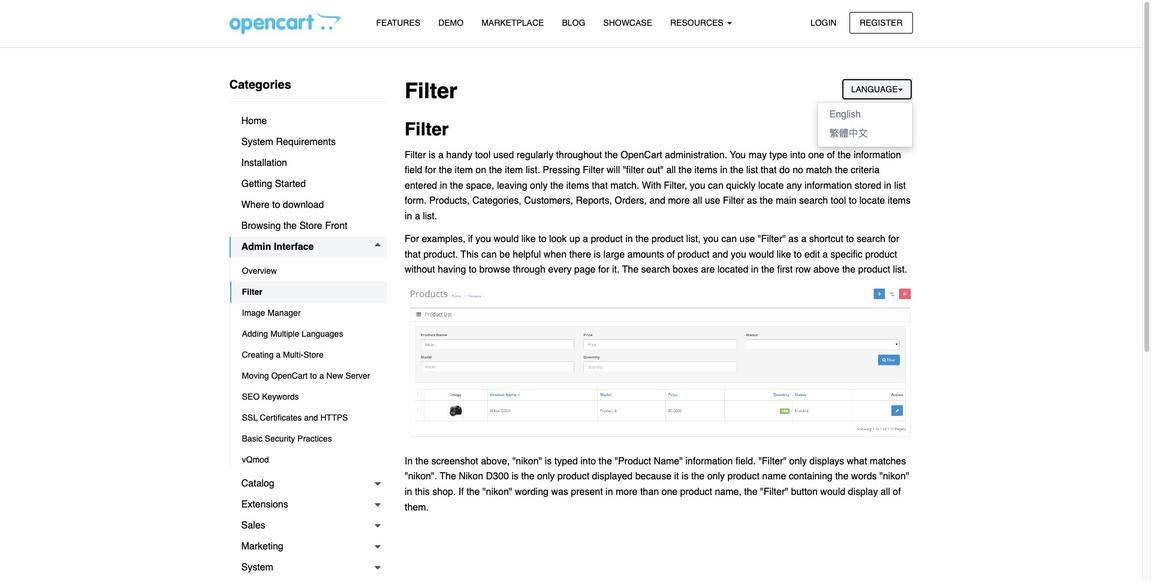 Task type: locate. For each thing, give the bounding box(es) containing it.
1 horizontal spatial search
[[800, 196, 828, 207]]

more inside in the screenshot above, "nikon" is typed into the "product name" information field. "filter" only displays what matches "nikon". the nikon d300 is the only product displayed because it is the only product name containing the words "nikon" in this shop. if the "nikon" wording was present in more than one product name, the "filter" button would display all of them.
[[616, 487, 638, 498]]

filter link
[[230, 282, 387, 303]]

a left multi-
[[276, 350, 281, 360]]

1 horizontal spatial all
[[693, 196, 703, 207]]

all up list,
[[693, 196, 703, 207]]

"filter
[[623, 165, 645, 176]]

to left new
[[310, 371, 317, 381]]

1 horizontal spatial use
[[740, 234, 755, 245]]

categories
[[229, 78, 291, 92]]

use up "located"
[[740, 234, 755, 245]]

look
[[549, 234, 567, 245]]

2 system from the top
[[241, 563, 273, 573]]

product up large
[[591, 234, 623, 245]]

use down administration.
[[705, 196, 721, 207]]

marketing link
[[229, 537, 387, 558]]

0 vertical spatial for
[[425, 165, 436, 176]]

locate down stored
[[860, 196, 886, 207]]

can left quickly at the top of the page
[[708, 180, 724, 191]]

0 horizontal spatial all
[[667, 165, 676, 176]]

filter is a handy tool used regularly throughout the opencart administration. you may type into one of the information field for the item on the item list. pressing filter will "filter out" all the items in the list that do no match the criteria entered in the space, leaving only the items that match. with filter, you can quickly locate any information stored in list form. products, categories, customers, reports, orders, and more all use filter as the main search tool to locate items in a list.
[[405, 150, 911, 222]]

overview link
[[230, 261, 387, 282]]

1 horizontal spatial one
[[809, 150, 825, 161]]

you inside filter is a handy tool used regularly throughout the opencart administration. you may type into one of the information field for the item on the item list. pressing filter will "filter out" all the items in the list that do no match the criteria entered in the space, leaving only the items that match. with filter, you can quickly locate any information stored in list form. products, categories, customers, reports, orders, and more all use filter as the main search tool to locate items in a list.
[[690, 180, 706, 191]]

is right it
[[682, 472, 689, 483]]

as inside the for examples, if you would like to look up a product in the product list, you can use "filter" as a shortcut to search for that product. this can be helpful when there is large amounts of product and you would like to edit a specific product without having to browse through every page for it. the search boxes are located in the first row above the product list.
[[789, 234, 799, 245]]

system
[[241, 137, 273, 148], [241, 563, 273, 573]]

1 horizontal spatial and
[[650, 196, 666, 207]]

any
[[787, 180, 802, 191]]

you
[[730, 150, 746, 161]]

use inside the for examples, if you would like to look up a product in the product list, you can use "filter" as a shortcut to search for that product. this can be helpful when there is large amounts of product and you would like to edit a specific product without having to browse through every page for it. the search boxes are located in the first row above the product list.
[[740, 234, 755, 245]]

0 horizontal spatial of
[[667, 249, 675, 260]]

the right name, at the bottom of the page
[[745, 487, 758, 498]]

that left 'do'
[[761, 165, 777, 176]]

where to download
[[241, 200, 324, 211]]

1 horizontal spatial opencart
[[621, 150, 663, 161]]

the
[[605, 150, 618, 161], [838, 150, 851, 161], [439, 165, 452, 176], [489, 165, 503, 176], [679, 165, 692, 176], [731, 165, 744, 176], [835, 165, 849, 176], [450, 180, 464, 191], [551, 180, 564, 191], [760, 196, 774, 207], [284, 221, 297, 232], [636, 234, 649, 245], [762, 265, 775, 276], [843, 265, 856, 276], [416, 456, 429, 467], [599, 456, 612, 467], [521, 472, 535, 483], [692, 472, 705, 483], [836, 472, 849, 483], [467, 487, 480, 498], [745, 487, 758, 498]]

into
[[791, 150, 806, 161], [581, 456, 596, 467]]

blog
[[562, 18, 586, 28]]

of inside in the screenshot above, "nikon" is typed into the "product name" information field. "filter" only displays what matches "nikon". the nikon d300 is the only product displayed because it is the only product name containing the words "nikon" in this shop. if the "nikon" wording was present in more than one product name, the "filter" button would display all of them.
[[893, 487, 901, 498]]

list right stored
[[895, 180, 906, 191]]

0 vertical spatial of
[[827, 150, 835, 161]]

field
[[405, 165, 423, 176]]

0 vertical spatial items
[[695, 165, 718, 176]]

orders,
[[615, 196, 647, 207]]

2 vertical spatial all
[[881, 487, 891, 498]]

1 horizontal spatial locate
[[860, 196, 886, 207]]

login
[[811, 18, 837, 27]]

list down may
[[747, 165, 758, 176]]

the down you
[[731, 165, 744, 176]]

0 horizontal spatial and
[[304, 413, 318, 423]]

0 vertical spatial tool
[[475, 150, 491, 161]]

2 horizontal spatial of
[[893, 487, 901, 498]]

1 vertical spatial as
[[789, 234, 799, 245]]

1 horizontal spatial into
[[791, 150, 806, 161]]

displays
[[810, 456, 845, 467]]

located
[[718, 265, 749, 276]]

opencart up "filter
[[621, 150, 663, 161]]

1 vertical spatial store
[[304, 350, 324, 360]]

displayed
[[592, 472, 633, 483]]

and down seo keywords link
[[304, 413, 318, 423]]

0 vertical spatial use
[[705, 196, 721, 207]]

the
[[623, 265, 639, 276], [440, 472, 456, 483]]

item down the handy
[[455, 165, 473, 176]]

more down the displayed
[[616, 487, 638, 498]]

of up match
[[827, 150, 835, 161]]

a right up
[[583, 234, 588, 245]]

page
[[575, 265, 596, 276]]

"product
[[615, 456, 651, 467]]

new
[[327, 371, 343, 381]]

search inside filter is a handy tool used regularly throughout the opencart administration. you may type into one of the information field for the item on the item list. pressing filter will "filter out" all the items in the list that do no match the criteria entered in the space, leaving only the items that match. with filter, you can quickly locate any information stored in list form. products, categories, customers, reports, orders, and more all use filter as the main search tool to locate items in a list.
[[800, 196, 828, 207]]

0 horizontal spatial tool
[[475, 150, 491, 161]]

all right out" at the right top
[[667, 165, 676, 176]]

1 vertical spatial of
[[667, 249, 675, 260]]

in right stored
[[885, 180, 892, 191]]

1 vertical spatial more
[[616, 487, 638, 498]]

"filter"
[[758, 234, 786, 245], [759, 456, 787, 467], [761, 487, 789, 498]]

ssl certificates and https link
[[230, 408, 387, 429]]

0 horizontal spatial use
[[705, 196, 721, 207]]

in
[[721, 165, 728, 176], [440, 180, 448, 191], [885, 180, 892, 191], [405, 211, 412, 222], [626, 234, 633, 245], [752, 265, 759, 276], [405, 487, 412, 498], [606, 487, 613, 498]]

"nikon" down d300
[[483, 487, 513, 498]]

list
[[747, 165, 758, 176], [895, 180, 906, 191]]

there
[[570, 249, 591, 260]]

tool up on at top left
[[475, 150, 491, 161]]

2 horizontal spatial would
[[821, 487, 846, 498]]

1 horizontal spatial list
[[895, 180, 906, 191]]

the right on at top left
[[489, 165, 503, 176]]

and down with
[[650, 196, 666, 207]]

2 vertical spatial information
[[686, 456, 733, 467]]

0 horizontal spatial more
[[616, 487, 638, 498]]

installation
[[241, 158, 287, 169]]

1 vertical spatial the
[[440, 472, 456, 483]]

would up be
[[494, 234, 519, 245]]

the up shop.
[[440, 472, 456, 483]]

of inside the for examples, if you would like to look up a product in the product list, you can use "filter" as a shortcut to search for that product. this can be helpful when there is large amounts of product and you would like to edit a specific product without having to browse through every page for it. the search boxes are located in the first row above the product list.
[[667, 249, 675, 260]]

product right specific
[[866, 249, 898, 260]]

one
[[809, 150, 825, 161], [662, 487, 678, 498]]

search up specific
[[857, 234, 886, 245]]

2 vertical spatial that
[[405, 249, 421, 260]]

creating a multi-store link
[[230, 345, 387, 366]]

of down matches
[[893, 487, 901, 498]]

as up first
[[789, 234, 799, 245]]

specific
[[831, 249, 863, 260]]

marketplace link
[[473, 13, 553, 34]]

main
[[776, 196, 797, 207]]

2 horizontal spatial and
[[713, 249, 729, 260]]

"filter" down name
[[761, 487, 789, 498]]

1 vertical spatial list
[[895, 180, 906, 191]]

like up first
[[777, 249, 792, 260]]

every
[[548, 265, 572, 276]]

browsing the store front
[[241, 221, 348, 232]]

0 vertical spatial opencart
[[621, 150, 663, 161]]

1 horizontal spatial as
[[789, 234, 799, 245]]

criteria
[[851, 165, 880, 176]]

system for system requirements
[[241, 137, 273, 148]]

to down stored
[[849, 196, 857, 207]]

0 horizontal spatial that
[[405, 249, 421, 260]]

examples,
[[422, 234, 466, 245]]

into right typed
[[581, 456, 596, 467]]

to down this
[[469, 265, 477, 276]]

1 vertical spatial list.
[[423, 211, 437, 222]]

1 horizontal spatial list.
[[526, 165, 540, 176]]

in down form.
[[405, 211, 412, 222]]

can
[[708, 180, 724, 191], [722, 234, 737, 245], [482, 249, 497, 260]]

1 horizontal spatial would
[[749, 249, 774, 260]]

2 vertical spatial of
[[893, 487, 901, 498]]

more inside filter is a handy tool used regularly throughout the opencart administration. you may type into one of the information field for the item on the item list. pressing filter will "filter out" all the items in the list that do no match the criteria entered in the space, leaving only the items that match. with filter, you can quickly locate any information stored in list form. products, categories, customers, reports, orders, and more all use filter as the main search tool to locate items in a list.
[[668, 196, 690, 207]]

0 horizontal spatial one
[[662, 487, 678, 498]]

register
[[860, 18, 903, 27]]

1 vertical spatial for
[[889, 234, 900, 245]]

the down the displays
[[836, 472, 849, 483]]

"nikon"
[[513, 456, 542, 467], [880, 472, 910, 483], [483, 487, 513, 498]]

item up leaving at the top left of the page
[[505, 165, 523, 176]]

basic security practices link
[[230, 429, 387, 450]]

1 vertical spatial use
[[740, 234, 755, 245]]

1 vertical spatial and
[[713, 249, 729, 260]]

the inside the for examples, if you would like to look up a product in the product list, you can use "filter" as a shortcut to search for that product. this can be helpful when there is large amounts of product and you would like to edit a specific product without having to browse through every page for it. the search boxes are located in the first row above the product list.
[[623, 265, 639, 276]]

0 vertical spatial the
[[623, 265, 639, 276]]

login link
[[801, 12, 847, 34]]

1 system from the top
[[241, 137, 273, 148]]

in
[[405, 456, 413, 467]]

as
[[747, 196, 757, 207], [789, 234, 799, 245]]

1 vertical spatial system
[[241, 563, 273, 573]]

1 vertical spatial all
[[693, 196, 703, 207]]

0 vertical spatial as
[[747, 196, 757, 207]]

reports,
[[576, 196, 612, 207]]

search down amounts
[[642, 265, 670, 276]]

information down match
[[805, 180, 853, 191]]

image manager link
[[230, 303, 387, 324]]

2 horizontal spatial search
[[857, 234, 886, 245]]

installation link
[[229, 153, 387, 174]]

2 horizontal spatial all
[[881, 487, 891, 498]]

0 vertical spatial locate
[[759, 180, 784, 191]]

0 horizontal spatial would
[[494, 234, 519, 245]]

product down specific
[[859, 265, 891, 276]]

locate down 'do'
[[759, 180, 784, 191]]

0 vertical spatial can
[[708, 180, 724, 191]]

security
[[265, 434, 295, 444]]

match.
[[611, 180, 640, 191]]

practices
[[298, 434, 332, 444]]

in right "located"
[[752, 265, 759, 276]]

is left large
[[594, 249, 601, 260]]

ssl
[[242, 413, 258, 423]]

getting
[[241, 179, 272, 190]]

1 vertical spatial "nikon"
[[880, 472, 910, 483]]

home
[[241, 116, 267, 127]]

sales link
[[229, 516, 387, 537]]

like up the helpful
[[522, 234, 536, 245]]

only up customers,
[[530, 180, 548, 191]]

for
[[425, 165, 436, 176], [889, 234, 900, 245], [599, 265, 610, 276]]

0 vertical spatial would
[[494, 234, 519, 245]]

1 horizontal spatial more
[[668, 196, 690, 207]]

2 vertical spatial would
[[821, 487, 846, 498]]

space,
[[466, 180, 495, 191]]

"filter" up name
[[759, 456, 787, 467]]

2 vertical spatial for
[[599, 265, 610, 276]]

match
[[806, 165, 833, 176]]

store down the where to download link
[[300, 221, 323, 232]]

"nikon" down matches
[[880, 472, 910, 483]]

0 vertical spatial like
[[522, 234, 536, 245]]

1 horizontal spatial items
[[695, 165, 718, 176]]

0 vertical spatial one
[[809, 150, 825, 161]]

is left typed
[[545, 456, 552, 467]]

1 vertical spatial tool
[[831, 196, 847, 207]]

0 horizontal spatial locate
[[759, 180, 784, 191]]

2 horizontal spatial that
[[761, 165, 777, 176]]

1 horizontal spatial that
[[592, 180, 608, 191]]

1 horizontal spatial the
[[623, 265, 639, 276]]

one up match
[[809, 150, 825, 161]]

0 horizontal spatial the
[[440, 472, 456, 483]]

a left new
[[320, 371, 324, 381]]

would down containing
[[821, 487, 846, 498]]

front
[[325, 221, 348, 232]]

0 horizontal spatial into
[[581, 456, 596, 467]]

of up boxes
[[667, 249, 675, 260]]

2 vertical spatial "filter"
[[761, 487, 789, 498]]

through
[[513, 265, 546, 276]]

list.
[[526, 165, 540, 176], [423, 211, 437, 222], [893, 265, 908, 276]]

1 horizontal spatial like
[[777, 249, 792, 260]]

without
[[405, 265, 435, 276]]

0 vertical spatial search
[[800, 196, 828, 207]]

1 vertical spatial items
[[567, 180, 590, 191]]

getting started
[[241, 179, 306, 190]]

use inside filter is a handy tool used regularly throughout the opencart administration. you may type into one of the information field for the item on the item list. pressing filter will "filter out" all the items in the list that do no match the criteria entered in the space, leaving only the items that match. with filter, you can quickly locate any information stored in list form. products, categories, customers, reports, orders, and more all use filter as the main search tool to locate items in a list.
[[705, 196, 721, 207]]

above
[[814, 265, 840, 276]]

store down adding multiple languages link
[[304, 350, 324, 360]]

the right 'it.'
[[623, 265, 639, 276]]

2 horizontal spatial items
[[888, 196, 911, 207]]

one inside in the screenshot above, "nikon" is typed into the "product name" information field. "filter" only displays what matches "nikon". the nikon d300 is the only product displayed because it is the only product name containing the words "nikon" in this shop. if the "nikon" wording was present in more than one product name, the "filter" button would display all of them.
[[662, 487, 678, 498]]

system down marketing at the left of page
[[241, 563, 273, 573]]

the left main
[[760, 196, 774, 207]]

search down any
[[800, 196, 828, 207]]

catalog link
[[229, 474, 387, 495]]

and up are
[[713, 249, 729, 260]]

the up amounts
[[636, 234, 649, 245]]

tool
[[475, 150, 491, 161], [831, 196, 847, 207]]

that up reports,
[[592, 180, 608, 191]]

item
[[455, 165, 473, 176], [505, 165, 523, 176]]

1 vertical spatial opencart
[[271, 371, 308, 381]]

resources link
[[662, 13, 741, 34]]

1 horizontal spatial of
[[827, 150, 835, 161]]

1 vertical spatial locate
[[860, 196, 886, 207]]

the inside in the screenshot above, "nikon" is typed into the "product name" information field. "filter" only displays what matches "nikon". the nikon d300 is the only product displayed because it is the only product name containing the words "nikon" in this shop. if the "nikon" wording was present in more than one product name, the "filter" button would display all of them.
[[440, 472, 456, 483]]

list. inside the for examples, if you would like to look up a product in the product list, you can use "filter" as a shortcut to search for that product. this can be helpful when there is large amounts of product and you would like to edit a specific product without having to browse through every page for it. the search boxes are located in the first row above the product list.
[[893, 265, 908, 276]]

"filter" up first
[[758, 234, 786, 245]]

information up name, at the bottom of the page
[[686, 456, 733, 467]]

1 horizontal spatial for
[[599, 265, 610, 276]]

can up "located"
[[722, 234, 737, 245]]

is inside the for examples, if you would like to look up a product in the product list, you can use "filter" as a shortcut to search for that product. this can be helpful when there is large amounts of product and you would like to edit a specific product without having to browse through every page for it. the search boxes are located in the first row above the product list.
[[594, 249, 601, 260]]

and
[[650, 196, 666, 207], [713, 249, 729, 260], [304, 413, 318, 423]]

only up containing
[[790, 456, 807, 467]]

can left be
[[482, 249, 497, 260]]

that
[[761, 165, 777, 176], [592, 180, 608, 191], [405, 249, 421, 260]]

information up criteria
[[854, 150, 902, 161]]

0 horizontal spatial search
[[642, 265, 670, 276]]

you right if
[[476, 234, 491, 245]]

1 vertical spatial into
[[581, 456, 596, 467]]

blog link
[[553, 13, 595, 34]]

showcase link
[[595, 13, 662, 34]]

for
[[405, 234, 419, 245]]

you right the filter,
[[690, 180, 706, 191]]

that down for
[[405, 249, 421, 260]]

all
[[667, 165, 676, 176], [693, 196, 703, 207], [881, 487, 891, 498]]

a inside creating a multi-store 'link'
[[276, 350, 281, 360]]

moving opencart to a new server link
[[230, 366, 387, 387]]

"nikon" up wording
[[513, 456, 542, 467]]

it
[[675, 472, 679, 483]]

system down home
[[241, 137, 273, 148]]

handy
[[447, 150, 473, 161]]

0 horizontal spatial item
[[455, 165, 473, 176]]

2 horizontal spatial list.
[[893, 265, 908, 276]]

a up edit
[[802, 234, 807, 245]]

download
[[283, 200, 324, 211]]

2 vertical spatial and
[[304, 413, 318, 423]]

of inside filter is a handy tool used regularly throughout the opencart administration. you may type into one of the information field for the item on the item list. pressing filter will "filter out" all the items in the list that do no match the criteria entered in the space, leaving only the items that match. with filter, you can quickly locate any information stored in list form. products, categories, customers, reports, orders, and more all use filter as the main search tool to locate items in a list.
[[827, 150, 835, 161]]

1 vertical spatial like
[[777, 249, 792, 260]]

0 horizontal spatial information
[[686, 456, 733, 467]]



Task type: describe. For each thing, give the bounding box(es) containing it.
product.
[[424, 249, 458, 260]]

multiple
[[271, 329, 299, 339]]

into inside filter is a handy tool used regularly throughout the opencart administration. you may type into one of the information field for the item on the item list. pressing filter will "filter out" all the items in the list that do no match the criteria entered in the space, leaving only the items that match. with filter, you can quickly locate any information stored in list form. products, categories, customers, reports, orders, and more all use filter as the main search tool to locate items in a list.
[[791, 150, 806, 161]]

to up specific
[[847, 234, 855, 245]]

browsing the store front link
[[229, 216, 387, 237]]

can inside filter is a handy tool used regularly throughout the opencart administration. you may type into one of the information field for the item on the item list. pressing filter will "filter out" all the items in the list that do no match the criteria entered in the space, leaving only the items that match. with filter, you can quickly locate any information stored in list form. products, categories, customers, reports, orders, and more all use filter as the main search tool to locate items in a list.
[[708, 180, 724, 191]]

list,
[[687, 234, 701, 245]]

name
[[763, 472, 787, 483]]

vqmod link
[[230, 450, 387, 471]]

will
[[607, 165, 620, 176]]

features
[[376, 18, 421, 28]]

helpful
[[513, 249, 541, 260]]

the up the displayed
[[599, 456, 612, 467]]

nikon
[[459, 472, 484, 483]]

the up the filter,
[[679, 165, 692, 176]]

regularly
[[517, 150, 554, 161]]

the up will on the right top of the page
[[605, 150, 618, 161]]

out"
[[647, 165, 664, 176]]

edit
[[805, 249, 820, 260]]

with
[[642, 180, 662, 191]]

basic security practices
[[242, 434, 332, 444]]

admin interface link
[[229, 237, 387, 258]]

in left this
[[405, 487, 412, 498]]

into inside in the screenshot above, "nikon" is typed into the "product name" information field. "filter" only displays what matches "nikon". the nikon d300 is the only product displayed because it is the only product name containing the words "nikon" in this shop. if the "nikon" wording was present in more than one product name, the "filter" button would display all of them.
[[581, 456, 596, 467]]

0 horizontal spatial like
[[522, 234, 536, 245]]

the left first
[[762, 265, 775, 276]]

matches
[[870, 456, 907, 467]]

a right edit
[[823, 249, 828, 260]]

them.
[[405, 502, 429, 513]]

2 vertical spatial items
[[888, 196, 911, 207]]

to left look
[[539, 234, 547, 245]]

is right d300
[[512, 472, 519, 483]]

0 vertical spatial list
[[747, 165, 758, 176]]

if
[[468, 234, 473, 245]]

display
[[849, 487, 878, 498]]

in up products,
[[440, 180, 448, 191]]

containing
[[789, 472, 833, 483]]

present
[[571, 487, 603, 498]]

a left the handy
[[439, 150, 444, 161]]

wording
[[515, 487, 549, 498]]

1 item from the left
[[455, 165, 473, 176]]

the down 繁體中文
[[838, 150, 851, 161]]

admin interface
[[241, 242, 314, 253]]

0 vertical spatial "nikon"
[[513, 456, 542, 467]]

only up name, at the bottom of the page
[[708, 472, 725, 483]]

the right match
[[835, 165, 849, 176]]

2 vertical spatial "nikon"
[[483, 487, 513, 498]]

on
[[476, 165, 487, 176]]

as inside filter is a handy tool used regularly throughout the opencart administration. you may type into one of the information field for the item on the item list. pressing filter will "filter out" all the items in the list that do no match the criteria entered in the space, leaving only the items that match. with filter, you can quickly locate any information stored in list form. products, categories, customers, reports, orders, and more all use filter as the main search tool to locate items in a list.
[[747, 196, 757, 207]]

1 vertical spatial information
[[805, 180, 853, 191]]

because
[[636, 472, 672, 483]]

0 horizontal spatial items
[[567, 180, 590, 191]]

do
[[780, 165, 790, 176]]

boxes
[[673, 265, 699, 276]]

large
[[604, 249, 625, 260]]

certificates
[[260, 413, 302, 423]]

button
[[791, 487, 818, 498]]

0 vertical spatial that
[[761, 165, 777, 176]]

multi-
[[283, 350, 304, 360]]

seo keywords link
[[230, 387, 387, 408]]

this
[[461, 249, 479, 260]]

product down typed
[[558, 472, 590, 483]]

2 horizontal spatial for
[[889, 234, 900, 245]]

0 vertical spatial store
[[300, 221, 323, 232]]

where to download link
[[229, 195, 387, 216]]

1 vertical spatial can
[[722, 234, 737, 245]]

form.
[[405, 196, 427, 207]]

having
[[438, 265, 466, 276]]

system requirements
[[241, 137, 336, 148]]

the up interface
[[284, 221, 297, 232]]

the down the handy
[[439, 165, 452, 176]]

used
[[493, 150, 514, 161]]

english button
[[818, 106, 913, 125]]

"filter" inside the for examples, if you would like to look up a product in the product list, you can use "filter" as a shortcut to search for that product. this can be helpful when there is large amounts of product and you would like to edit a specific product without having to browse through every page for it. the search boxes are located in the first row above the product list.
[[758, 234, 786, 245]]

the up products,
[[450, 180, 464, 191]]

the up wording
[[521, 472, 535, 483]]

only up was
[[537, 472, 555, 483]]

the right it
[[692, 472, 705, 483]]

system for system
[[241, 563, 273, 573]]

1 vertical spatial that
[[592, 180, 608, 191]]

creating
[[242, 350, 274, 360]]

1 horizontal spatial tool
[[831, 196, 847, 207]]

1 vertical spatial "filter"
[[759, 456, 787, 467]]

to inside filter is a handy tool used regularly throughout the opencart administration. you may type into one of the information field for the item on the item list. pressing filter will "filter out" all the items in the list that do no match the criteria entered in the space, leaving only the items that match. with filter, you can quickly locate any information stored in list form. products, categories, customers, reports, orders, and more all use filter as the main search tool to locate items in a list.
[[849, 196, 857, 207]]

no
[[793, 165, 804, 176]]

moving
[[242, 371, 269, 381]]

language
[[852, 85, 898, 94]]

opencart - open source shopping cart solution image
[[229, 13, 340, 34]]

browsing
[[241, 221, 281, 232]]

for examples, if you would like to look up a product in the product list, you can use "filter" as a shortcut to search for that product. this can be helpful when there is large amounts of product and you would like to edit a specific product without having to browse through every page for it. the search boxes are located in the first row above the product list.
[[405, 234, 908, 276]]

all inside in the screenshot above, "nikon" is typed into the "product name" information field. "filter" only displays what matches "nikon". the nikon d300 is the only product displayed because it is the only product name containing the words "nikon" in this shop. if the "nikon" wording was present in more than one product name, the "filter" button would display all of them.
[[881, 487, 891, 498]]

to right the where
[[272, 200, 280, 211]]

amounts
[[628, 249, 665, 260]]

for inside filter is a handy tool used regularly throughout the opencart administration. you may type into one of the information field for the item on the item list. pressing filter will "filter out" all the items in the list that do no match the criteria entered in the space, leaving only the items that match. with filter, you can quickly locate any information stored in list form. products, categories, customers, reports, orders, and more all use filter as the main search tool to locate items in a list.
[[425, 165, 436, 176]]

demo
[[439, 18, 464, 28]]

one inside filter is a handy tool used regularly throughout the opencart administration. you may type into one of the information field for the item on the item list. pressing filter will "filter out" all the items in the list that do no match the criteria entered in the space, leaving only the items that match. with filter, you can quickly locate any information stored in list form. products, categories, customers, reports, orders, and more all use filter as the main search tool to locate items in a list.
[[809, 150, 825, 161]]

product left list,
[[652, 234, 684, 245]]

to left edit
[[794, 249, 802, 260]]

pressing
[[543, 165, 580, 176]]

what
[[847, 456, 868, 467]]

the down pressing
[[551, 180, 564, 191]]

the down specific
[[843, 265, 856, 276]]

in up quickly at the top of the page
[[721, 165, 728, 176]]

shop.
[[433, 487, 456, 498]]

opencart inside filter is a handy tool used regularly throughout the opencart administration. you may type into one of the information field for the item on the item list. pressing filter will "filter out" all the items in the list that do no match the criteria entered in the space, leaving only the items that match. with filter, you can quickly locate any information stored in list form. products, categories, customers, reports, orders, and more all use filter as the main search tool to locate items in a list.
[[621, 150, 663, 161]]

0 vertical spatial information
[[854, 150, 902, 161]]

sales
[[241, 521, 265, 531]]

marketing
[[241, 542, 284, 552]]

browse
[[480, 265, 511, 276]]

getting started link
[[229, 174, 387, 195]]

name"
[[654, 456, 683, 467]]

adding
[[242, 329, 268, 339]]

register link
[[850, 12, 913, 34]]

and inside the for examples, if you would like to look up a product in the product list, you can use "filter" as a shortcut to search for that product. this can be helpful when there is large amounts of product and you would like to edit a specific product without having to browse through every page for it. the search boxes are located in the first row above the product list.
[[713, 249, 729, 260]]

only inside filter is a handy tool used regularly throughout the opencart administration. you may type into one of the information field for the item on the item list. pressing filter will "filter out" all the items in the list that do no match the criteria entered in the space, leaving only the items that match. with filter, you can quickly locate any information stored in list form. products, categories, customers, reports, orders, and more all use filter as the main search tool to locate items in a list.
[[530, 180, 548, 191]]

extensions link
[[229, 495, 387, 516]]

in down the displayed
[[606, 487, 613, 498]]

throughout
[[556, 150, 602, 161]]

ssl certificates and https
[[242, 413, 348, 423]]

the right if at the bottom of page
[[467, 487, 480, 498]]

繁體中文 button
[[818, 125, 913, 144]]

filter,
[[664, 180, 688, 191]]

started
[[275, 179, 306, 190]]

would inside in the screenshot above, "nikon" is typed into the "product name" information field. "filter" only displays what matches "nikon". the nikon d300 is the only product displayed because it is the only product name containing the words "nikon" in this shop. if the "nikon" wording was present in more than one product name, the "filter" button would display all of them.
[[821, 487, 846, 498]]

it.
[[612, 265, 620, 276]]

d300
[[486, 472, 509, 483]]

a inside moving opencart to a new server link
[[320, 371, 324, 381]]

product down list,
[[678, 249, 710, 260]]

languages
[[302, 329, 343, 339]]

store inside 'link'
[[304, 350, 324, 360]]

that inside the for examples, if you would like to look up a product in the product list, you can use "filter" as a shortcut to search for that product. this can be helpful when there is large amounts of product and you would like to edit a specific product without having to browse through every page for it. the search boxes are located in the first row above the product list.
[[405, 249, 421, 260]]

first
[[778, 265, 793, 276]]

in up amounts
[[626, 234, 633, 245]]

you up "located"
[[731, 249, 747, 260]]

information inside in the screenshot above, "nikon" is typed into the "product name" information field. "filter" only displays what matches "nikon". the nikon d300 is the only product displayed because it is the only product name containing the words "nikon" in this shop. if the "nikon" wording was present in more than one product name, the "filter" button would display all of them.
[[686, 456, 733, 467]]

than
[[641, 487, 659, 498]]

0 vertical spatial list.
[[526, 165, 540, 176]]

0 vertical spatial all
[[667, 165, 676, 176]]

name,
[[715, 487, 742, 498]]

2 vertical spatial search
[[642, 265, 670, 276]]

2 item from the left
[[505, 165, 523, 176]]

interface
[[274, 242, 314, 253]]

stored
[[855, 180, 882, 191]]

creating a multi-store
[[242, 350, 324, 360]]

you right list,
[[704, 234, 719, 245]]

words
[[852, 472, 877, 483]]

look products filter image
[[405, 286, 913, 447]]

the right in
[[416, 456, 429, 467]]

admin
[[241, 242, 271, 253]]

system link
[[229, 558, 387, 579]]

a down form.
[[415, 211, 420, 222]]

product down field.
[[728, 472, 760, 483]]

opencart inside moving opencart to a new server link
[[271, 371, 308, 381]]

"nikon".
[[405, 472, 437, 483]]

0 horizontal spatial list.
[[423, 211, 437, 222]]

2 vertical spatial can
[[482, 249, 497, 260]]

1 vertical spatial would
[[749, 249, 774, 260]]

is inside filter is a handy tool used regularly throughout the opencart administration. you may type into one of the information field for the item on the item list. pressing filter will "filter out" all the items in the list that do no match the criteria entered in the space, leaving only the items that match. with filter, you can quickly locate any information stored in list form. products, categories, customers, reports, orders, and more all use filter as the main search tool to locate items in a list.
[[429, 150, 436, 161]]

adding multiple languages link
[[230, 324, 387, 345]]

and inside filter is a handy tool used regularly throughout the opencart administration. you may type into one of the information field for the item on the item list. pressing filter will "filter out" all the items in the list that do no match the criteria entered in the space, leaving only the items that match. with filter, you can quickly locate any information stored in list form. products, categories, customers, reports, orders, and more all use filter as the main search tool to locate items in a list.
[[650, 196, 666, 207]]

product left name, at the bottom of the page
[[681, 487, 713, 498]]

1 vertical spatial search
[[857, 234, 886, 245]]



Task type: vqa. For each thing, say whether or not it's contained in the screenshot.
specific
yes



